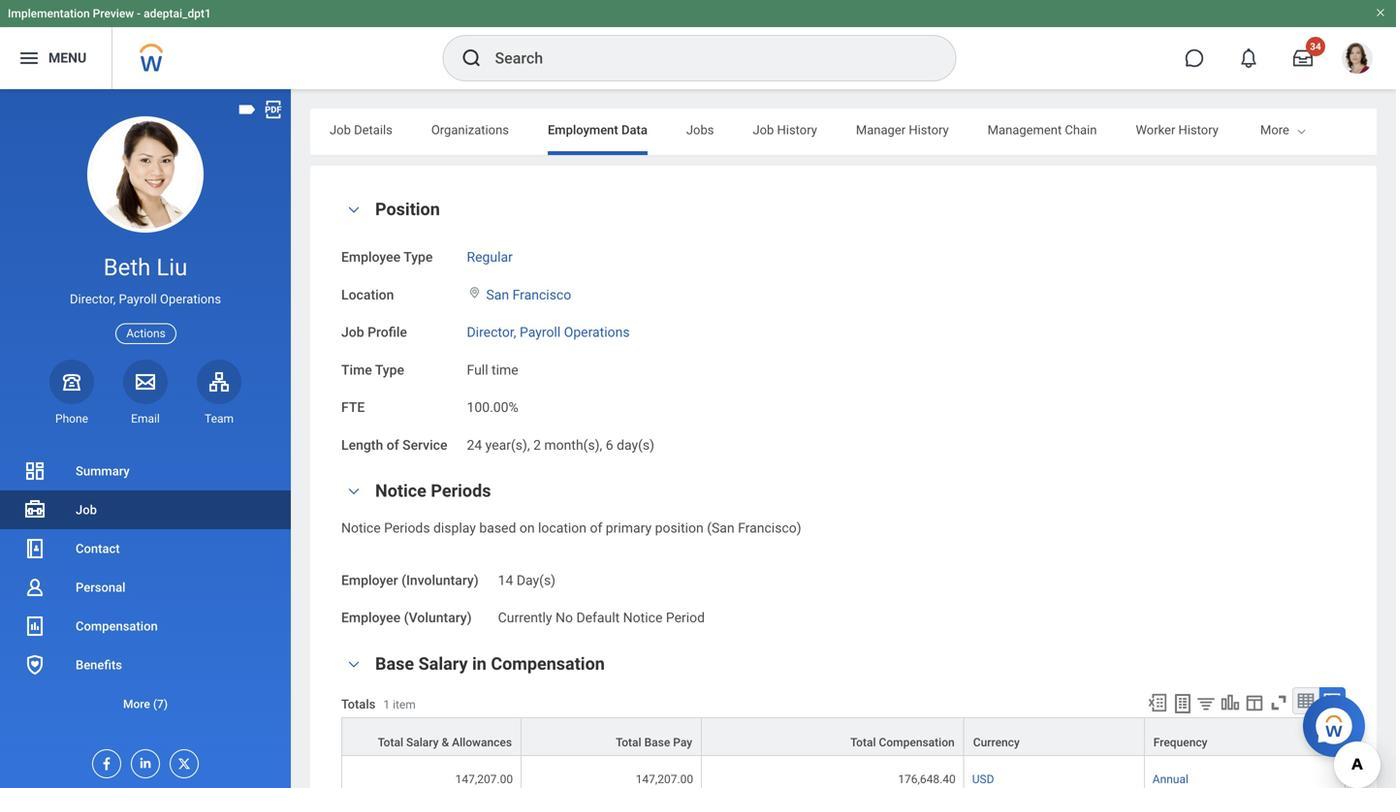 Task type: locate. For each thing, give the bounding box(es) containing it.
periods down notice periods button
[[384, 520, 430, 536]]

base left pay
[[645, 736, 671, 750]]

operations inside navigation pane region
[[160, 292, 221, 307]]

0 horizontal spatial of
[[387, 437, 399, 453]]

0 vertical spatial base
[[375, 654, 414, 674]]

location
[[538, 520, 587, 536]]

type down position
[[404, 249, 433, 265]]

notice left period
[[623, 610, 663, 626]]

1 vertical spatial payroll
[[520, 324, 561, 340]]

data
[[622, 123, 648, 137]]

operations down liu
[[160, 292, 221, 307]]

14 day(s)
[[498, 573, 556, 589]]

0 vertical spatial director, payroll operations
[[70, 292, 221, 307]]

chevron down image down length
[[342, 485, 366, 499]]

employee inside position group
[[341, 249, 401, 265]]

1 horizontal spatial operations
[[564, 324, 630, 340]]

1 vertical spatial chevron down image
[[342, 485, 366, 499]]

profile logan mcneil image
[[1342, 43, 1373, 78]]

chevron down image left position button
[[342, 203, 366, 217]]

chevron down image inside position group
[[342, 203, 366, 217]]

tab list containing job details
[[310, 109, 1397, 155]]

0 horizontal spatial 147,207.00
[[456, 773, 513, 787]]

0 vertical spatial salary
[[419, 654, 468, 674]]

job inside navigation pane region
[[76, 503, 97, 517]]

2 chevron down image from the top
[[342, 485, 366, 499]]

worker
[[1136, 123, 1176, 137]]

compensation inside popup button
[[879, 736, 955, 750]]

view printable version (pdf) image
[[263, 99, 284, 120]]

0 horizontal spatial total
[[378, 736, 404, 750]]

1 horizontal spatial total
[[616, 736, 642, 750]]

1 chevron down image from the top
[[342, 203, 366, 217]]

0 horizontal spatial director,
[[70, 292, 116, 307]]

employee (voluntary) element
[[498, 599, 705, 627]]

history left manager
[[777, 123, 818, 137]]

salary inside popup button
[[406, 736, 439, 750]]

14
[[498, 573, 513, 589]]

1 employee from the top
[[341, 249, 401, 265]]

phone button
[[49, 360, 94, 427]]

1 vertical spatial director, payroll operations
[[467, 324, 630, 340]]

expand table image
[[1323, 691, 1342, 711]]

operations
[[160, 292, 221, 307], [564, 324, 630, 340]]

1 vertical spatial type
[[375, 362, 404, 378]]

email beth liu element
[[123, 411, 168, 427]]

periods up the display
[[431, 481, 491, 502]]

1 history from the left
[[777, 123, 818, 137]]

actions
[[126, 327, 166, 341]]

1 horizontal spatial of
[[590, 520, 603, 536]]

24 year(s), 2 month(s), 6 day(s)
[[467, 437, 655, 453]]

of left primary
[[590, 520, 603, 536]]

2 horizontal spatial history
[[1179, 123, 1219, 137]]

0 vertical spatial more
[[1261, 123, 1290, 137]]

0 horizontal spatial director, payroll operations
[[70, 292, 221, 307]]

history for job history
[[777, 123, 818, 137]]

director, down the beth
[[70, 292, 116, 307]]

0 vertical spatial periods
[[431, 481, 491, 502]]

more left (7)
[[123, 698, 150, 711]]

2 vertical spatial notice
[[623, 610, 663, 626]]

2 history from the left
[[909, 123, 949, 137]]

team link
[[197, 360, 242, 427]]

job left details
[[330, 123, 351, 137]]

more inside more (7) dropdown button
[[123, 698, 150, 711]]

director, payroll operations down beth liu
[[70, 292, 221, 307]]

profile
[[368, 324, 407, 340]]

0 horizontal spatial base
[[375, 654, 414, 674]]

employee for employee (voluntary)
[[341, 610, 401, 626]]

of right length
[[387, 437, 399, 453]]

operations inside "link"
[[564, 324, 630, 340]]

allowances
[[452, 736, 512, 750]]

salary
[[419, 654, 468, 674], [406, 736, 439, 750]]

worker history
[[1136, 123, 1219, 137]]

additiona
[[1345, 123, 1397, 137]]

employee down employer
[[341, 610, 401, 626]]

implementation preview -   adeptai_dpt1
[[8, 7, 211, 20]]

full time element
[[467, 358, 519, 378]]

0 horizontal spatial operations
[[160, 292, 221, 307]]

full time
[[467, 362, 519, 378]]

1 horizontal spatial more
[[1261, 123, 1290, 137]]

total
[[378, 736, 404, 750], [616, 736, 642, 750], [851, 736, 876, 750]]

position group
[[341, 197, 1346, 455]]

1 horizontal spatial base
[[645, 736, 671, 750]]

0 vertical spatial employee
[[341, 249, 401, 265]]

0 horizontal spatial payroll
[[119, 292, 157, 307]]

34
[[1311, 41, 1322, 52]]

type for time type
[[375, 362, 404, 378]]

2 total from the left
[[616, 736, 642, 750]]

0 horizontal spatial periods
[[384, 520, 430, 536]]

position
[[655, 520, 704, 536]]

3 total from the left
[[851, 736, 876, 750]]

1 vertical spatial compensation
[[491, 654, 605, 674]]

compensation image
[[23, 615, 47, 638]]

1 horizontal spatial director,
[[467, 324, 517, 340]]

menu banner
[[0, 0, 1397, 89]]

month(s),
[[545, 437, 603, 453]]

regular link
[[467, 245, 513, 265]]

1 horizontal spatial director, payroll operations
[[467, 324, 630, 340]]

mail image
[[134, 370, 157, 394]]

1 147,207.00 from the left
[[456, 773, 513, 787]]

type right "time"
[[375, 362, 404, 378]]

base salary in compensation
[[375, 654, 605, 674]]

1 horizontal spatial 147,207.00
[[636, 773, 694, 787]]

0 vertical spatial director,
[[70, 292, 116, 307]]

2 horizontal spatial total
[[851, 736, 876, 750]]

1 total from the left
[[378, 736, 404, 750]]

more for more
[[1261, 123, 1290, 137]]

2 employee from the top
[[341, 610, 401, 626]]

job up contact
[[76, 503, 97, 517]]

frequency button
[[1145, 719, 1345, 756]]

0 vertical spatial type
[[404, 249, 433, 265]]

total inside popup button
[[851, 736, 876, 750]]

contact link
[[0, 530, 291, 568]]

director, payroll operations down francisco
[[467, 324, 630, 340]]

director, inside "link"
[[467, 324, 517, 340]]

row up 176,648.40
[[341, 718, 1346, 756]]

compensation down personal
[[76, 619, 158, 634]]

1 vertical spatial more
[[123, 698, 150, 711]]

navigation pane region
[[0, 89, 291, 789]]

toolbar
[[1139, 688, 1346, 718]]

periods for notice periods display based on location of primary position (san francisco)
[[384, 520, 430, 536]]

0 horizontal spatial compensation
[[76, 619, 158, 634]]

chevron down image
[[342, 203, 366, 217], [342, 485, 366, 499]]

1 row from the top
[[341, 718, 1346, 756]]

history right worker
[[1179, 123, 1219, 137]]

location
[[341, 287, 394, 303]]

periods
[[431, 481, 491, 502], [384, 520, 430, 536]]

director, payroll operations inside navigation pane region
[[70, 292, 221, 307]]

list containing summary
[[0, 452, 291, 724]]

employee inside notice periods 'group'
[[341, 610, 401, 626]]

compensation link
[[0, 607, 291, 646]]

history right manager
[[909, 123, 949, 137]]

employee up location
[[341, 249, 401, 265]]

more down 34 button
[[1261, 123, 1290, 137]]

1 vertical spatial periods
[[384, 520, 430, 536]]

periods for notice periods
[[431, 481, 491, 502]]

0 horizontal spatial history
[[777, 123, 818, 137]]

tab list
[[310, 109, 1397, 155]]

employee for employee type
[[341, 249, 401, 265]]

1 vertical spatial notice
[[341, 520, 381, 536]]

2 vertical spatial compensation
[[879, 736, 955, 750]]

total inside popup button
[[378, 736, 404, 750]]

length
[[341, 437, 383, 453]]

job inside position group
[[341, 324, 364, 340]]

total salary & allowances
[[378, 736, 512, 750]]

total inside "popup button"
[[616, 736, 642, 750]]

0 vertical spatial operations
[[160, 292, 221, 307]]

job details
[[330, 123, 393, 137]]

of
[[387, 437, 399, 453], [590, 520, 603, 536]]

chevron down image inside notice periods 'group'
[[342, 485, 366, 499]]

base inside "popup button"
[[645, 736, 671, 750]]

type
[[404, 249, 433, 265], [375, 362, 404, 378]]

history for worker history
[[1179, 123, 1219, 137]]

notice for notice periods
[[375, 481, 427, 502]]

fte element
[[467, 388, 519, 417]]

justify image
[[17, 47, 41, 70]]

1 vertical spatial director,
[[467, 324, 517, 340]]

email
[[131, 412, 160, 426]]

payroll down beth liu
[[119, 292, 157, 307]]

2 horizontal spatial compensation
[[879, 736, 955, 750]]

1 vertical spatial salary
[[406, 736, 439, 750]]

operations down francisco
[[564, 324, 630, 340]]

salary for base
[[419, 654, 468, 674]]

1 horizontal spatial payroll
[[520, 324, 561, 340]]

job profile
[[341, 324, 407, 340]]

position button
[[375, 199, 440, 220]]

1 horizontal spatial periods
[[431, 481, 491, 502]]

more for more (7)
[[123, 698, 150, 711]]

3 history from the left
[[1179, 123, 1219, 137]]

employee
[[341, 249, 401, 265], [341, 610, 401, 626]]

1
[[383, 699, 390, 712]]

1 vertical spatial base
[[645, 736, 671, 750]]

1 vertical spatial employee
[[341, 610, 401, 626]]

employment data
[[548, 123, 648, 137]]

0 vertical spatial notice
[[375, 481, 427, 502]]

base right chevron down image
[[375, 654, 414, 674]]

francisco
[[513, 287, 572, 303]]

payroll down francisco
[[520, 324, 561, 340]]

job right jobs
[[753, 123, 774, 137]]

notice periods button
[[375, 481, 491, 502]]

row down total compensation popup button
[[341, 756, 1346, 789]]

row
[[341, 718, 1346, 756], [341, 756, 1346, 789]]

compensation up 176,648.40
[[879, 736, 955, 750]]

147,207.00 down allowances
[[456, 773, 513, 787]]

(san
[[707, 520, 735, 536]]

job left profile
[[341, 324, 364, 340]]

salary left in
[[419, 654, 468, 674]]

compensation down the 'no'
[[491, 654, 605, 674]]

0 vertical spatial chevron down image
[[342, 203, 366, 217]]

manager history
[[856, 123, 949, 137]]

list
[[0, 452, 291, 724]]

total for total base pay
[[616, 736, 642, 750]]

0 vertical spatial compensation
[[76, 619, 158, 634]]

san francisco link
[[486, 283, 572, 303]]

notifications large image
[[1240, 48, 1259, 68]]

view team image
[[208, 370, 231, 394]]

6
[[606, 437, 614, 453]]

time type
[[341, 362, 404, 378]]

chain
[[1065, 123, 1097, 137]]

of inside position group
[[387, 437, 399, 453]]

default
[[577, 610, 620, 626]]

day(s)
[[617, 437, 655, 453]]

period
[[666, 610, 705, 626]]

1 vertical spatial operations
[[564, 324, 630, 340]]

payroll inside "link"
[[520, 324, 561, 340]]

pay
[[673, 736, 693, 750]]

currently no default notice period
[[498, 610, 705, 626]]

1 vertical spatial of
[[590, 520, 603, 536]]

director, up the full time element
[[467, 324, 517, 340]]

details
[[354, 123, 393, 137]]

team beth liu element
[[197, 411, 242, 427]]

director,
[[70, 292, 116, 307], [467, 324, 517, 340]]

0 horizontal spatial more
[[123, 698, 150, 711]]

2 row from the top
[[341, 756, 1346, 789]]

more
[[1261, 123, 1290, 137], [123, 698, 150, 711]]

employer (involuntary) element
[[498, 561, 556, 590]]

display
[[434, 520, 476, 536]]

director, payroll operations
[[70, 292, 221, 307], [467, 324, 630, 340]]

job for job profile
[[341, 324, 364, 340]]

0 vertical spatial of
[[387, 437, 399, 453]]

notice down length of service
[[375, 481, 427, 502]]

service
[[403, 437, 448, 453]]

compensation
[[76, 619, 158, 634], [491, 654, 605, 674], [879, 736, 955, 750]]

summary image
[[23, 460, 47, 483]]

management
[[988, 123, 1062, 137]]

benefits link
[[0, 646, 291, 685]]

beth
[[103, 254, 151, 281]]

147,207.00 down total base pay
[[636, 773, 694, 787]]

salary left &
[[406, 736, 439, 750]]

notice up employer
[[341, 520, 381, 536]]

0 vertical spatial payroll
[[119, 292, 157, 307]]

2
[[534, 437, 541, 453]]

1 horizontal spatial history
[[909, 123, 949, 137]]



Task type: vqa. For each thing, say whether or not it's contained in the screenshot.
Compensation icon
yes



Task type: describe. For each thing, give the bounding box(es) containing it.
2 147,207.00 from the left
[[636, 773, 694, 787]]

personal
[[76, 581, 126, 595]]

full
[[467, 362, 488, 378]]

inbox large image
[[1294, 48, 1313, 68]]

total compensation button
[[702, 719, 964, 756]]

notice for notice periods display based on location of primary position (san francisco)
[[341, 520, 381, 536]]

timeline
[[1258, 123, 1306, 137]]

menu
[[48, 50, 87, 66]]

search image
[[460, 47, 484, 70]]

personal image
[[23, 576, 47, 599]]

total base pay
[[616, 736, 693, 750]]

notice periods display based on location of primary position (san francisco)
[[341, 520, 802, 536]]

job for job history
[[753, 123, 774, 137]]

employment
[[548, 123, 619, 137]]

length of service
[[341, 437, 448, 453]]

notice periods
[[375, 481, 491, 502]]

-
[[137, 7, 141, 20]]

&
[[442, 736, 449, 750]]

tag image
[[237, 99, 258, 120]]

francisco)
[[738, 520, 802, 536]]

location image
[[467, 286, 483, 299]]

time
[[341, 362, 372, 378]]

chevron down image
[[342, 658, 366, 672]]

view worker - expand/collapse chart image
[[1220, 692, 1242, 714]]

benefits
[[76, 658, 122, 673]]

annual
[[1153, 773, 1189, 787]]

personal link
[[0, 568, 291, 607]]

currency
[[974, 736, 1020, 750]]

benefits image
[[23, 654, 47, 677]]

(voluntary)
[[404, 610, 472, 626]]

table image
[[1297, 691, 1316, 711]]

type for employee type
[[404, 249, 433, 265]]

time
[[492, 362, 519, 378]]

annual link
[[1153, 769, 1189, 787]]

beth liu
[[103, 254, 188, 281]]

organizations
[[431, 123, 509, 137]]

usd link
[[973, 769, 995, 787]]

totals 1 item
[[341, 698, 416, 712]]

history for manager history
[[909, 123, 949, 137]]

email button
[[123, 360, 168, 427]]

contact image
[[23, 537, 47, 561]]

phone image
[[58, 370, 85, 394]]

close environment banner image
[[1375, 7, 1387, 18]]

row containing 147,207.00
[[341, 756, 1346, 789]]

export to excel image
[[1147, 692, 1169, 714]]

total salary & allowances button
[[342, 719, 521, 756]]

adeptai_dpt1
[[144, 7, 211, 20]]

base salary in compensation group
[[341, 652, 1346, 789]]

director, payroll operations link
[[467, 321, 630, 340]]

manager
[[856, 123, 906, 137]]

facebook image
[[93, 751, 114, 772]]

preview
[[93, 7, 134, 20]]

notice inside employee (voluntary) 'element'
[[623, 610, 663, 626]]

employee type
[[341, 249, 433, 265]]

phone beth liu element
[[49, 411, 94, 427]]

based
[[480, 520, 516, 536]]

currently
[[498, 610, 552, 626]]

total for total compensation
[[851, 736, 876, 750]]

compensation inside "link"
[[76, 619, 158, 634]]

row containing total salary & allowances
[[341, 718, 1346, 756]]

day(s)
[[517, 573, 556, 589]]

summary link
[[0, 452, 291, 491]]

management chain
[[988, 123, 1097, 137]]

position
[[375, 199, 440, 220]]

employee (voluntary)
[[341, 610, 472, 626]]

click to view/edit grid preferences image
[[1244, 692, 1266, 714]]

jobs
[[687, 123, 714, 137]]

toolbar inside "base salary in compensation" 'group'
[[1139, 688, 1346, 718]]

of inside notice periods 'group'
[[590, 520, 603, 536]]

(7)
[[153, 698, 168, 711]]

san francisco
[[486, 287, 572, 303]]

actions button
[[116, 324, 176, 344]]

length of service element
[[467, 426, 655, 454]]

director, inside navigation pane region
[[70, 292, 116, 307]]

base salary in compensation button
[[375, 654, 605, 674]]

payroll inside navigation pane region
[[119, 292, 157, 307]]

export to worksheets image
[[1172, 692, 1195, 716]]

34 button
[[1282, 37, 1326, 80]]

director, payroll operations inside position group
[[467, 324, 630, 340]]

contact
[[76, 542, 120, 556]]

year(s),
[[486, 437, 530, 453]]

chevron down image for notice periods
[[342, 485, 366, 499]]

select to filter grid data image
[[1196, 693, 1217, 714]]

job history
[[753, 123, 818, 137]]

san
[[486, 287, 509, 303]]

chevron down image for position
[[342, 203, 366, 217]]

phone
[[55, 412, 88, 426]]

100.00%
[[467, 400, 519, 416]]

in
[[472, 654, 487, 674]]

frequency
[[1154, 736, 1208, 750]]

176,648.40
[[898, 773, 956, 787]]

more (7) button
[[0, 685, 291, 724]]

linkedin image
[[132, 751, 153, 771]]

regular
[[467, 249, 513, 265]]

x image
[[171, 751, 192, 772]]

1 horizontal spatial compensation
[[491, 654, 605, 674]]

Search Workday  search field
[[495, 37, 916, 80]]

(involuntary)
[[402, 573, 479, 589]]

employer (involuntary)
[[341, 573, 479, 589]]

more (7) button
[[0, 693, 291, 716]]

menu button
[[0, 27, 112, 89]]

implementation
[[8, 7, 90, 20]]

job image
[[23, 499, 47, 522]]

liu
[[156, 254, 188, 281]]

fte
[[341, 400, 365, 416]]

usd
[[973, 773, 995, 787]]

team
[[205, 412, 234, 426]]

total base pay button
[[522, 719, 701, 756]]

salary for total
[[406, 736, 439, 750]]

summary
[[76, 464, 130, 479]]

total for total salary & allowances
[[378, 736, 404, 750]]

no
[[556, 610, 573, 626]]

notice periods group
[[341, 479, 1346, 628]]

fullscreen image
[[1269, 692, 1290, 714]]

item
[[393, 699, 416, 712]]

job for job details
[[330, 123, 351, 137]]



